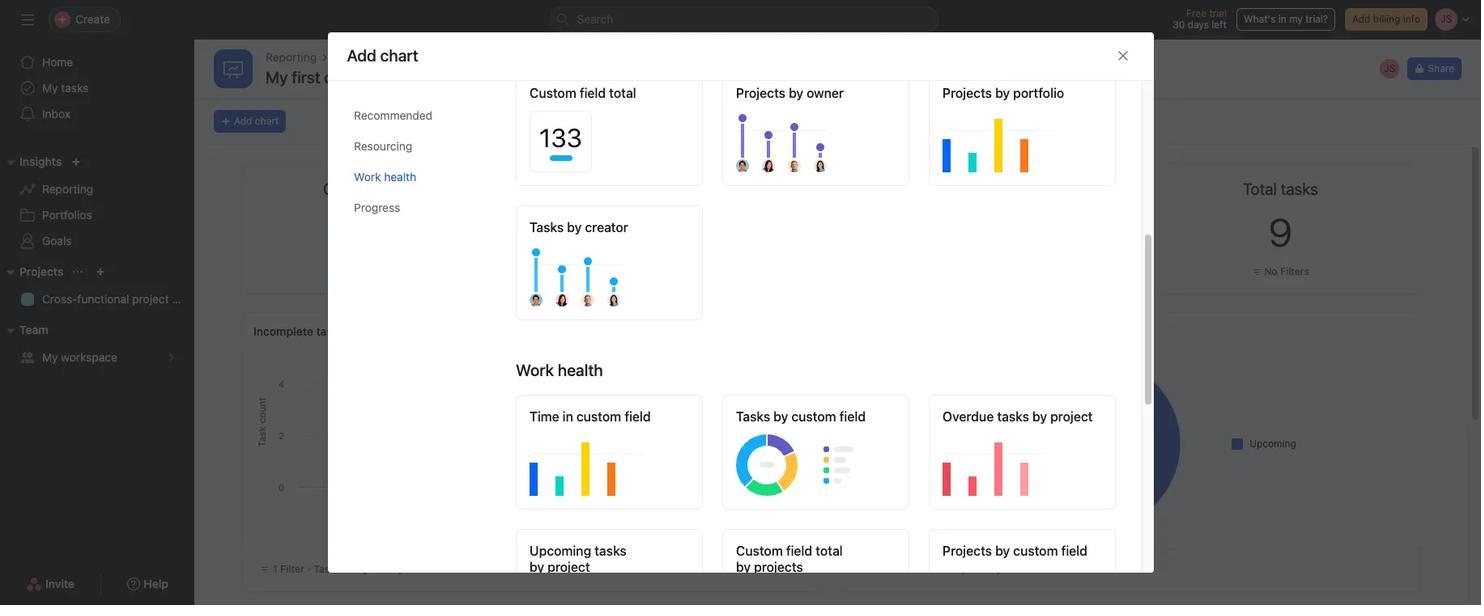 Task type: locate. For each thing, give the bounding box(es) containing it.
1 horizontal spatial reporting
[[266, 50, 317, 64]]

1 filter
[[673, 266, 704, 278], [273, 564, 304, 576], [871, 564, 903, 576]]

reporting up portfolios
[[42, 182, 93, 196]]

image of a multicolored donut chart image down "overdue tasks by project"
[[942, 431, 1107, 496]]

projects inside button
[[736, 86, 785, 100]]

0 horizontal spatial tasks in my workspace
[[314, 564, 421, 576]]

goals
[[42, 234, 72, 248]]

0 vertical spatial reporting
[[266, 50, 317, 64]]

inbox link
[[10, 101, 185, 127]]

1 vertical spatial reporting
[[42, 182, 93, 196]]

upcoming inside upcoming tasks by project
[[529, 544, 591, 559]]

1 vertical spatial image of a multicolored column chart image
[[529, 431, 694, 496]]

tasks inside button
[[736, 410, 770, 424]]

image of a multicolored donut chart image down tasks by custom field
[[736, 431, 901, 496]]

2 horizontal spatial custom field
[[1013, 544, 1087, 559]]

work health
[[515, 361, 603, 380]]

1 horizontal spatial workspace
[[371, 564, 421, 576]]

add
[[1352, 13, 1371, 25], [234, 115, 252, 127]]

my
[[266, 68, 288, 87], [42, 81, 58, 95], [42, 351, 58, 364], [354, 564, 368, 576], [952, 564, 967, 576]]

tasks for overdue
[[997, 410, 1029, 424]]

1 horizontal spatial custom field
[[791, 410, 865, 424]]

9
[[1269, 210, 1292, 255]]

custom left field total
[[529, 86, 576, 100]]

field
[[786, 544, 812, 559]]

projects by custom field
[[942, 544, 1087, 559]]

custom for custom field total
[[529, 86, 576, 100]]

custom field total by projects button
[[722, 529, 909, 606]]

by project for incomplete tasks by project
[[348, 325, 402, 339]]

tasks inside global element
[[61, 81, 89, 95]]

trial
[[1209, 7, 1227, 19]]

field total
[[579, 86, 636, 100]]

time
[[529, 410, 559, 424]]

0 horizontal spatial by project
[[348, 325, 402, 339]]

0 vertical spatial add
[[1352, 13, 1371, 25]]

2 horizontal spatial workspace
[[969, 564, 1020, 576]]

projects element
[[0, 258, 194, 316]]

tasks in my workspace
[[314, 564, 421, 576], [912, 564, 1020, 576]]

add chart button
[[214, 110, 286, 133]]

my for my workspace
[[42, 351, 58, 364]]

0 vertical spatial upcoming
[[1250, 438, 1296, 450]]

0 vertical spatial custom
[[529, 86, 576, 100]]

image of a multicolored donut chart image inside overdue tasks by project button
[[942, 431, 1107, 496]]

2 image of a multicolored donut chart image from the left
[[942, 431, 1107, 496]]

cross-functional project plan
[[42, 292, 194, 306]]

0 horizontal spatial custom field
[[576, 410, 650, 424]]

30
[[1173, 19, 1185, 31]]

0 horizontal spatial add
[[234, 115, 252, 127]]

image of a multicolored column chart image for in
[[529, 431, 694, 496]]

0 horizontal spatial 1 filter
[[273, 564, 304, 576]]

0 vertical spatial by
[[773, 410, 788, 424]]

tasks inside button
[[529, 220, 563, 235]]

workspace inside teams element
[[61, 351, 117, 364]]

2 vertical spatial by project
[[529, 560, 590, 575]]

2 horizontal spatial by project
[[1032, 410, 1092, 424]]

share button
[[1408, 57, 1462, 80]]

add inside add chart button
[[234, 115, 252, 127]]

1 filter inside button
[[673, 266, 704, 278]]

image of a multicolored column chart image down by portfolio
[[942, 108, 1107, 172]]

upcoming tasks by project button
[[515, 529, 703, 606]]

projects for projects by portfolio
[[942, 86, 992, 100]]

0 horizontal spatial reporting link
[[10, 177, 185, 202]]

1 horizontal spatial image of a multicolored donut chart image
[[942, 431, 1107, 496]]

projects by portfolio
[[942, 86, 1064, 100]]

by
[[773, 410, 788, 424], [995, 544, 1010, 559]]

chart
[[255, 115, 279, 127]]

what's
[[1244, 13, 1276, 25]]

resourcing button
[[353, 131, 490, 162]]

add chart
[[234, 115, 279, 127]]

free
[[1186, 7, 1207, 19]]

tasks by creator button
[[515, 206, 703, 321]]

custom inside custom field total by projects
[[736, 544, 783, 559]]

0 horizontal spatial custom
[[529, 86, 576, 100]]

my tasks
[[42, 81, 89, 95]]

incomplete tasks
[[622, 180, 742, 198]]

teams element
[[0, 316, 194, 374]]

1 horizontal spatial upcoming
[[1250, 438, 1296, 450]]

0 horizontal spatial reporting
[[42, 182, 93, 196]]

0 vertical spatial reporting link
[[266, 49, 317, 66]]

1 horizontal spatial tasks in my workspace
[[912, 564, 1020, 576]]

upcoming for upcoming tasks by project
[[529, 544, 591, 559]]

image of a multicolored column chart image inside projects by portfolio button
[[942, 108, 1107, 172]]

functional
[[77, 292, 129, 306]]

1 vertical spatial add
[[234, 115, 252, 127]]

0 vertical spatial by project
[[348, 325, 402, 339]]

9 button
[[1269, 210, 1292, 255]]

info
[[1403, 13, 1420, 25]]

no filters button
[[1248, 264, 1314, 280]]

1 horizontal spatial by
[[995, 544, 1010, 559]]

report image
[[224, 59, 243, 79]]

insights button
[[0, 152, 62, 172]]

image of a multicolored column chart image
[[942, 108, 1107, 172], [529, 431, 694, 496]]

2 horizontal spatial 1 filter
[[871, 564, 903, 576]]

1 vertical spatial custom
[[736, 544, 783, 559]]

my inside teams element
[[42, 351, 58, 364]]

custom field for projects by custom field
[[1013, 544, 1087, 559]]

image of a multicolored column chart image inside time in custom field button
[[529, 431, 694, 496]]

image of a multicolored column chart image down time in custom field
[[529, 431, 694, 496]]

0 horizontal spatial image of a multicolored donut chart image
[[736, 431, 901, 496]]

image of a multicolored donut chart image
[[736, 431, 901, 496], [942, 431, 1107, 496]]

what's in my trial? button
[[1237, 8, 1335, 31]]

1 horizontal spatial custom
[[736, 544, 783, 559]]

image of a multicolored donut chart image inside the tasks by custom field button
[[736, 431, 901, 496]]

add left billing
[[1352, 13, 1371, 25]]

1 horizontal spatial 1 filter
[[673, 266, 704, 278]]

2 horizontal spatial filter
[[879, 564, 903, 576]]

recommended button
[[353, 100, 490, 131]]

upcoming
[[1250, 438, 1296, 450], [529, 544, 591, 559]]

free trial 30 days left
[[1173, 7, 1227, 31]]

0 vertical spatial image of a multicolored column chart image
[[942, 108, 1107, 172]]

search list box
[[549, 6, 938, 32]]

projects for projects by owner
[[736, 86, 785, 100]]

0 horizontal spatial workspace
[[61, 351, 117, 364]]

add left chart
[[234, 115, 252, 127]]

1 vertical spatial by project
[[1032, 410, 1092, 424]]

inbox
[[42, 107, 70, 121]]

by creator
[[567, 220, 628, 235]]

projects for projects
[[19, 265, 63, 279]]

completed tasks
[[323, 180, 443, 198]]

search
[[577, 12, 613, 26]]

progress
[[353, 201, 400, 214]]

workspace
[[61, 351, 117, 364], [371, 564, 421, 576], [969, 564, 1020, 576]]

1 vertical spatial upcoming
[[529, 544, 591, 559]]

custom up by projects
[[736, 544, 783, 559]]

tasks inside upcoming tasks by project
[[594, 544, 626, 559]]

projects inside dropdown button
[[19, 265, 63, 279]]

tasks
[[529, 220, 563, 235], [736, 410, 770, 424], [314, 564, 340, 576], [912, 564, 939, 576]]

no
[[1265, 266, 1278, 278]]

work health button
[[353, 162, 490, 193]]

1 image of a multicolored donut chart image from the left
[[736, 431, 901, 496]]

filter inside button
[[680, 266, 704, 278]]

by project inside upcoming tasks by project
[[529, 560, 590, 575]]

reporting link up portfolios
[[10, 177, 185, 202]]

0 horizontal spatial upcoming
[[529, 544, 591, 559]]

0
[[371, 210, 395, 255]]

projects by owner
[[736, 86, 844, 100]]

overdue tasks by project button
[[928, 395, 1116, 510]]

recommended
[[353, 108, 432, 122]]

0 horizontal spatial 1
[[273, 564, 278, 576]]

in
[[1279, 13, 1287, 25], [562, 410, 573, 424], [343, 564, 351, 576], [941, 564, 950, 576]]

close image
[[1116, 50, 1129, 63]]

1 horizontal spatial add
[[1352, 13, 1371, 25]]

1 horizontal spatial filter
[[680, 266, 704, 278]]

my workspace link
[[10, 345, 185, 371]]

left
[[1212, 19, 1227, 31]]

0 horizontal spatial image of a multicolored column chart image
[[529, 431, 694, 496]]

0 horizontal spatial by
[[773, 410, 788, 424]]

search button
[[549, 6, 938, 32]]

my inside global element
[[42, 81, 58, 95]]

overdue tasks by project
[[942, 410, 1092, 424]]

upcoming for upcoming
[[1250, 438, 1296, 450]]

tasks by creator
[[529, 220, 628, 235]]

image of a numeric rollup card image
[[529, 108, 694, 172]]

1 vertical spatial by
[[995, 544, 1010, 559]]

1 horizontal spatial 1
[[673, 266, 678, 278]]

2 horizontal spatial 1
[[871, 564, 876, 576]]

add inside add billing info button
[[1352, 13, 1371, 25]]

reporting link up my first dashboard
[[266, 49, 317, 66]]

projects by custom field button
[[928, 529, 1116, 606]]

reporting up my first dashboard
[[266, 50, 317, 64]]

image of a multicolored column chart image for by portfolio
[[942, 108, 1107, 172]]

1 horizontal spatial image of a multicolored column chart image
[[942, 108, 1107, 172]]

1 inside button
[[673, 266, 678, 278]]

add billing info
[[1352, 13, 1420, 25]]

1 horizontal spatial by project
[[529, 560, 590, 575]]

my workspace
[[42, 351, 117, 364]]



Task type: describe. For each thing, give the bounding box(es) containing it.
insights
[[19, 155, 62, 168]]

js button
[[1379, 57, 1401, 80]]

custom field for tasks by custom field
[[791, 410, 865, 424]]

invite button
[[15, 570, 85, 599]]

image of a multicolored donut chart image for custom field
[[736, 431, 901, 496]]

goals link
[[10, 228, 185, 254]]

tasks for incomplete
[[316, 325, 345, 339]]

my tasks link
[[10, 75, 185, 101]]

custom for custom field total by projects
[[736, 544, 783, 559]]

custom field total button
[[515, 71, 703, 186]]

projects button
[[0, 262, 63, 282]]

image of a multicolored donut chart image for by project
[[942, 431, 1107, 496]]

my for my first dashboard
[[266, 68, 288, 87]]

show options image
[[410, 71, 423, 84]]

projects by owner button
[[722, 71, 909, 186]]

team
[[19, 323, 48, 337]]

cross-functional project plan link
[[10, 287, 194, 313]]

filters
[[1280, 266, 1309, 278]]

my first dashboard
[[266, 68, 402, 87]]

home
[[42, 55, 73, 69]]

first dashboard
[[292, 68, 402, 87]]

project
[[132, 292, 169, 306]]

image of a blue lollipop chart image
[[529, 242, 694, 307]]

what's in my trial?
[[1244, 13, 1328, 25]]

health
[[384, 170, 416, 184]]

image of a purple lollipop chart image
[[736, 108, 901, 172]]

tasks for my
[[61, 81, 89, 95]]

reporting inside insights element
[[42, 182, 93, 196]]

share
[[1428, 62, 1454, 75]]

billing
[[1373, 13, 1401, 25]]

time in custom field
[[529, 410, 650, 424]]

tasks for upcoming
[[594, 544, 626, 559]]

add to starred image
[[433, 71, 446, 84]]

trial?
[[1306, 13, 1328, 25]]

custom field for time in custom field
[[576, 410, 650, 424]]

add chart
[[347, 46, 418, 65]]

add for add chart
[[234, 115, 252, 127]]

overdue
[[942, 410, 993, 424]]

team button
[[0, 321, 48, 340]]

total tasks
[[1243, 180, 1318, 198]]

js
[[1384, 62, 1396, 75]]

portfolios link
[[10, 202, 185, 228]]

projects by portfolio button
[[928, 71, 1116, 186]]

home link
[[10, 49, 185, 75]]

cross-
[[42, 292, 77, 306]]

work health
[[353, 170, 416, 184]]

0 horizontal spatial filter
[[280, 564, 304, 576]]

0 button
[[371, 210, 395, 255]]

plan
[[172, 292, 194, 306]]

incomplete tasks by project
[[253, 325, 402, 339]]

invite
[[45, 577, 75, 591]]

progress button
[[353, 193, 490, 223]]

by portfolio
[[995, 86, 1064, 100]]

1 horizontal spatial reporting link
[[266, 49, 317, 66]]

resourcing
[[353, 139, 412, 153]]

2 tasks in my workspace from the left
[[912, 564, 1020, 576]]

total
[[815, 544, 842, 559]]

by for tasks
[[773, 410, 788, 424]]

hide sidebar image
[[21, 13, 34, 26]]

1 vertical spatial reporting link
[[10, 177, 185, 202]]

no filters
[[1265, 266, 1309, 278]]

incomplete
[[253, 325, 313, 339]]

time in custom field button
[[515, 395, 703, 510]]

1 tasks in my workspace from the left
[[314, 564, 421, 576]]

by project for upcoming tasks by project
[[529, 560, 590, 575]]

custom field total by projects
[[736, 544, 842, 575]]

custom field total
[[529, 86, 636, 100]]

projects for projects by custom field
[[942, 544, 992, 559]]

upcoming tasks by project
[[529, 544, 626, 575]]

work
[[353, 170, 381, 184]]

by for projects
[[995, 544, 1010, 559]]

global element
[[0, 40, 194, 137]]

days
[[1188, 19, 1209, 31]]

portfolios
[[42, 208, 92, 222]]

by projects
[[736, 560, 803, 575]]

my
[[1289, 13, 1303, 25]]

tasks by custom field button
[[722, 395, 909, 510]]

by owner
[[788, 86, 844, 100]]

insights element
[[0, 147, 194, 258]]

add for add billing info
[[1352, 13, 1371, 25]]

add billing info button
[[1345, 8, 1428, 31]]

1 filter button
[[656, 264, 708, 280]]

tasks by custom field
[[736, 410, 865, 424]]

overdue tasks
[[930, 180, 1032, 198]]

my for my tasks
[[42, 81, 58, 95]]

by project for overdue tasks by project
[[1032, 410, 1092, 424]]



Task type: vqa. For each thing, say whether or not it's contained in the screenshot.
Task name text box inside the The 'Eat Snacks' cell
no



